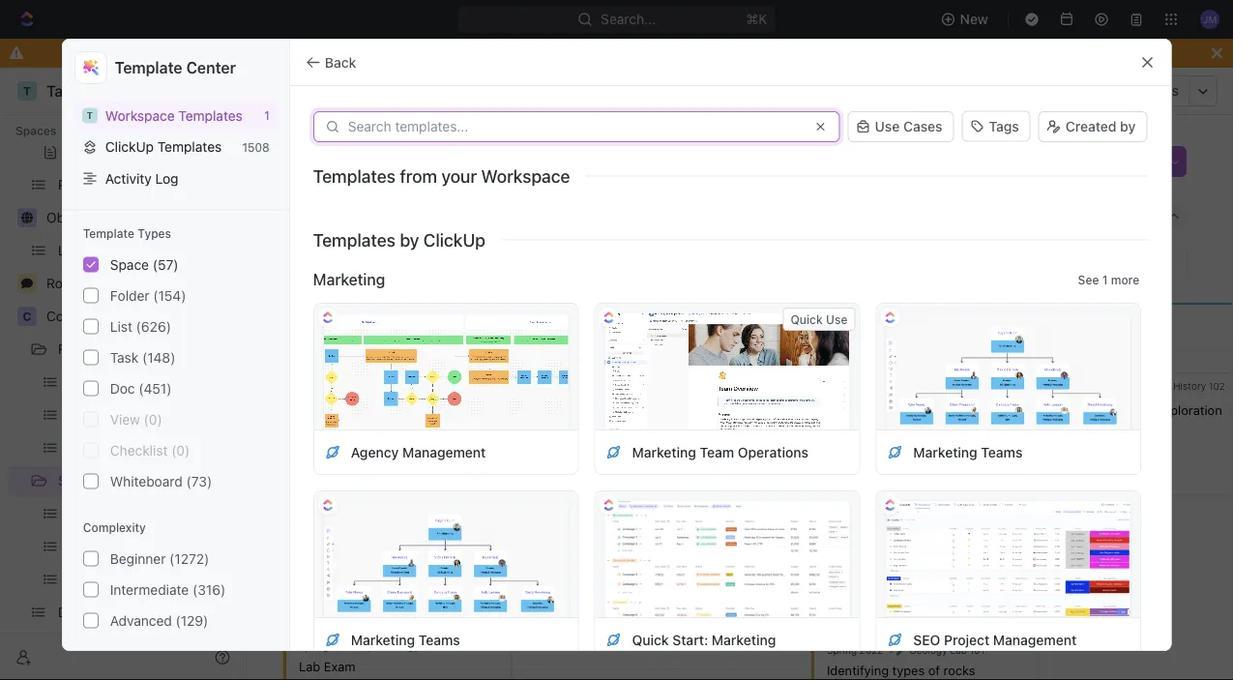 Task type: describe. For each thing, give the bounding box(es) containing it.
template for template center
[[115, 59, 182, 77]]

1 add subtask from the top
[[305, 466, 380, 479]]

add down the
[[1097, 471, 1120, 483]]

guide!
[[923, 398, 960, 413]]

1 horizontal spatial teams
[[981, 444, 1023, 460]]

↩️ for add subtask
[[368, 510, 379, 521]]

identifying types of rocks
[[827, 663, 976, 677]]

spaces
[[15, 124, 56, 137]]

subtask down the age of exploration
[[1123, 471, 1172, 483]]

space (57)
[[110, 256, 179, 272]]

0 vertical spatial coursework, , element
[[263, 83, 279, 99]]

1 horizontal spatial spring 2022 link
[[374, 79, 481, 103]]

💯
[[300, 320, 311, 333]]

want
[[460, 45, 491, 61]]

checklist (0)
[[110, 442, 190, 458]]

back button
[[298, 47, 368, 78]]

+ add subtask for the age of exploration
[[1087, 471, 1172, 483]]

observatory link
[[46, 202, 234, 233]]

⚡️ quiz
[[564, 320, 602, 333]]

💯 exam
[[300, 320, 342, 333]]

center
[[186, 59, 236, 77]]

what rocks your world?
[[827, 533, 971, 547]]

(0) for view (0)
[[144, 411, 162, 427]]

📑  assignment
[[828, 320, 905, 333]]

1 horizontal spatial ↩️ history 102
[[896, 380, 961, 391]]

identifying
[[827, 663, 889, 677]]

+ for the age of exploration
[[1087, 471, 1094, 483]]

tags
[[989, 118, 1019, 134]]

Beginner (1272) checkbox
[[83, 551, 98, 566]]

marketing down guide!
[[914, 444, 978, 460]]

checklist
[[110, 442, 168, 458]]

by for templates
[[400, 229, 419, 250]]

spring 2022 up what at the bottom right
[[827, 510, 884, 521]]

activity log button
[[74, 163, 277, 194]]

exploration
[[1157, 402, 1223, 417]]

🧪 for lab exam
[[368, 640, 379, 651]]

spring inside sidebar navigation
[[58, 473, 100, 489]]

2022 down the want
[[443, 83, 477, 99]]

enable
[[511, 45, 554, 61]]

task (148)
[[110, 349, 175, 365]]

assignment
[[842, 320, 905, 333]]

c coursework /
[[267, 83, 370, 99]]

from
[[400, 165, 437, 186]]

what
[[827, 533, 858, 547]]

template types
[[83, 227, 171, 240]]

spring 2022 inside sidebar navigation
[[58, 473, 137, 489]]

world?
[[930, 533, 971, 547]]

coursework inside sidebar navigation
[[46, 308, 121, 324]]

Intermediate (316) checkbox
[[83, 582, 98, 597]]

see 1 more
[[1078, 273, 1140, 286]]

1508
[[242, 140, 270, 154]]

(1272)
[[169, 551, 209, 566]]

marketing left team
[[632, 444, 696, 460]]

created by button
[[1039, 111, 1148, 142]]

seo
[[914, 632, 941, 648]]

(148)
[[142, 349, 175, 365]]

add up the lab exam on the bottom left of page
[[305, 597, 328, 609]]

marketing up '💯 exam'
[[313, 270, 385, 289]]

use inside 'button'
[[826, 312, 848, 326]]

agency management
[[351, 444, 486, 460]]

clickup templates
[[105, 139, 222, 155]]

fall 2021 link
[[58, 334, 184, 365]]

history for add subtask
[[381, 510, 414, 521]]

1 up 1508
[[264, 109, 270, 122]]

↩️ history 102 for +
[[1160, 380, 1226, 391]]

tara shultz's workspace, , element
[[82, 108, 97, 123]]

(316)
[[193, 581, 226, 597]]

(57)
[[153, 256, 179, 272]]

history for +
[[1174, 380, 1206, 391]]

use inside button
[[875, 119, 900, 134]]

created by button
[[1039, 111, 1148, 142]]

this
[[798, 45, 822, 61]]

0 vertical spatial clickup
[[105, 139, 154, 155]]

rocks
[[944, 663, 976, 677]]

fall 2021
[[58, 341, 113, 357]]

102 for add subtask
[[417, 510, 433, 521]]

spring 2022 up age
[[1091, 380, 1148, 391]]

0 horizontal spatial workspace
[[105, 107, 175, 123]]

notifications?
[[613, 45, 699, 61]]

templates down center
[[178, 107, 243, 123]]

0 vertical spatial marketing teams
[[914, 444, 1023, 460]]

2022 left 🪨
[[332, 380, 355, 391]]

🧪  geology lab 101 for identifying types of rocks
[[896, 644, 985, 656]]

study
[[887, 398, 920, 413]]

/
[[366, 83, 370, 99]]

(626)
[[136, 318, 171, 334]]

list (626)
[[110, 318, 171, 334]]

template for template types
[[83, 227, 134, 240]]

list
[[110, 318, 132, 334]]

beginner (1272)
[[110, 551, 209, 566]]

0 horizontal spatial management
[[402, 444, 486, 460]]

add up what at the bottom right
[[833, 466, 856, 479]]

sidebar navigation
[[0, 68, 247, 680]]

search...
[[601, 11, 656, 27]]

1 right paper at the top of page
[[1166, 320, 1171, 333]]

created
[[1066, 119, 1117, 134]]

fall
[[58, 341, 79, 357]]

2022 up the lab exam on the bottom left of page
[[332, 640, 355, 651]]

Search tasks... text field
[[1015, 249, 1187, 278]]

(0) for checklist (0)
[[171, 442, 190, 458]]

add down exam 1
[[305, 466, 328, 479]]

Advanced (129) checkbox
[[83, 613, 98, 628]]

the
[[1091, 402, 1114, 417]]

2022 up 'identifying' at bottom
[[860, 644, 884, 656]]

templates from your workspace
[[313, 165, 570, 186]]

templates by clickup
[[313, 229, 486, 250]]

1 horizontal spatial coursework
[[282, 83, 357, 99]]

back
[[325, 54, 356, 70]]

observatory
[[46, 209, 124, 225]]

new button
[[933, 4, 1000, 35]]

of for types
[[928, 663, 940, 677]]

workspace templates
[[105, 107, 243, 123]]

log
[[155, 170, 179, 186]]

+ for what rocks your world?
[[823, 601, 830, 614]]

1 horizontal spatial clickup
[[424, 229, 486, 250]]

🧪 for identifying types of rocks
[[896, 644, 907, 656]]

age
[[1117, 402, 1139, 417]]

rocks
[[861, 533, 897, 547]]

new
[[960, 11, 989, 27]]

102 for +
[[1209, 380, 1226, 391]]

2 add subtask from the top
[[305, 597, 380, 609]]

lab exam
[[299, 658, 356, 673]]

seo project management
[[914, 632, 1077, 648]]

intermediate (316)
[[110, 581, 226, 597]]



Task type: locate. For each thing, give the bounding box(es) containing it.
1 horizontal spatial management
[[993, 632, 1077, 648]]

0 vertical spatial c
[[267, 85, 275, 96]]

1 vertical spatial quick
[[632, 632, 669, 648]]

advanced (129)
[[110, 612, 208, 628]]

0 horizontal spatial of
[[928, 663, 940, 677]]

(0) up (73)
[[171, 442, 190, 458]]

+ add subtask for what rocks your world?
[[823, 601, 908, 614]]

coursework up fall 2021
[[46, 308, 121, 324]]

your
[[442, 165, 477, 186]]

c inside the c coursework /
[[267, 85, 275, 96]]

1 inside button
[[1102, 273, 1108, 286]]

activity
[[105, 170, 152, 186]]

view
[[110, 411, 140, 427]]

2022 up age
[[1124, 380, 1148, 391]]

1 down '💯 exam'
[[334, 398, 340, 413]]

marketing teams up the lab exam on the bottom left of page
[[351, 632, 460, 648]]

project
[[944, 632, 990, 648]]

cases
[[903, 119, 943, 134]]

spring 2022 down you
[[398, 83, 477, 99]]

add subtask
[[305, 466, 380, 479], [305, 597, 380, 609]]

0 vertical spatial coursework
[[282, 83, 357, 99]]

3 right assignment
[[933, 320, 939, 333]]

🧪
[[896, 510, 907, 521], [368, 640, 379, 651], [896, 644, 907, 656]]

0 horizontal spatial ↩️ history 102
[[368, 510, 433, 521]]

0 vertical spatial teams
[[981, 444, 1023, 460]]

1 vertical spatial template
[[83, 227, 134, 240]]

templates left from
[[313, 165, 396, 186]]

browser
[[557, 45, 609, 61]]

task
[[110, 349, 139, 365]]

quick use button
[[783, 308, 856, 331]]

1 horizontal spatial 3
[[933, 320, 939, 333]]

⚡️
[[564, 320, 575, 333]]

1 horizontal spatial coursework, , element
[[263, 83, 279, 99]]

quiz
[[578, 320, 602, 333]]

+
[[823, 466, 830, 479], [1087, 471, 1094, 483], [823, 601, 830, 614]]

coursework, , element left list
[[17, 307, 37, 326]]

subtask
[[331, 466, 380, 479], [859, 466, 908, 479], [1123, 471, 1172, 483], [331, 597, 380, 609], [859, 601, 908, 614]]

3 right '💯 exam'
[[370, 320, 377, 333]]

workspace right your
[[481, 165, 570, 186]]

0 vertical spatial template
[[115, 59, 182, 77]]

your
[[900, 533, 927, 547]]

0 horizontal spatial ↩️
[[368, 510, 379, 521]]

add
[[305, 466, 328, 479], [833, 466, 856, 479], [1097, 471, 1120, 483], [305, 597, 328, 609], [833, 601, 856, 614]]

+ add subtask up 'identifying' at bottom
[[823, 601, 908, 614]]

0 vertical spatial (0)
[[144, 411, 162, 427]]

1 vertical spatial clickup
[[424, 229, 486, 250]]

↩️ history 102
[[896, 380, 961, 391], [1160, 380, 1226, 391], [368, 510, 433, 521]]

1 vertical spatial use
[[826, 312, 848, 326]]

🪨
[[368, 380, 379, 391]]

lab
[[950, 510, 967, 521], [422, 640, 439, 651], [950, 644, 967, 656], [299, 658, 321, 673]]

quick left 📑
[[791, 312, 823, 326]]

+ up what at the bottom right
[[823, 466, 830, 479]]

created by
[[1066, 119, 1136, 134]]

2022 inside sidebar navigation
[[104, 473, 137, 489]]

spring 2022 up 'identifying' at bottom
[[827, 644, 884, 656]]

1 vertical spatial of
[[928, 663, 940, 677]]

1 horizontal spatial by
[[1120, 119, 1136, 134]]

2022 up rocks
[[860, 510, 884, 521]]

tags button
[[962, 111, 1031, 141]]

3 for 📑  assignment
[[933, 320, 939, 333]]

clickup up activity
[[105, 139, 154, 155]]

1 3 from the left
[[370, 320, 377, 333]]

history down the agency management
[[381, 510, 414, 521]]

3
[[370, 320, 377, 333], [933, 320, 939, 333]]

↩️ history 102 down the agency management
[[368, 510, 433, 521]]

🧪  geology lab 101
[[896, 510, 985, 521], [368, 640, 457, 651], [896, 644, 985, 656]]

templates up activity log button
[[157, 139, 222, 155]]

intermediate
[[110, 581, 189, 597]]

of left rocks at the right of page
[[928, 663, 940, 677]]

1 vertical spatial coursework, , element
[[17, 307, 37, 326]]

complete study guide!
[[827, 398, 960, 413]]

by down from
[[400, 229, 419, 250]]

spring 2022 up the lab exam on the bottom left of page
[[299, 640, 355, 651]]

0 horizontal spatial 3
[[370, 320, 377, 333]]

c left list
[[23, 310, 31, 323]]

c up 1508
[[267, 85, 275, 96]]

1 horizontal spatial 102
[[945, 380, 961, 391]]

quick inside 'button'
[[791, 312, 823, 326]]

add subtask up the lab exam on the bottom left of page
[[305, 597, 380, 609]]

the age of exploration
[[1091, 402, 1223, 417]]

1 horizontal spatial use
[[875, 119, 900, 134]]

(73)
[[186, 473, 212, 489]]

1
[[264, 109, 270, 122], [1102, 273, 1108, 286], [1166, 320, 1171, 333], [334, 398, 340, 413], [306, 429, 312, 444]]

0 horizontal spatial quick
[[632, 632, 669, 648]]

1 vertical spatial by
[[400, 229, 419, 250]]

add up 'identifying' at bottom
[[833, 601, 856, 614]]

102 up exploration
[[1209, 380, 1226, 391]]

quick for quick use
[[791, 312, 823, 326]]

template
[[115, 59, 182, 77], [83, 227, 134, 240]]

spring 2022 link down do
[[374, 79, 481, 103]]

marketing
[[313, 270, 385, 289], [632, 444, 696, 460], [914, 444, 978, 460], [351, 632, 415, 648], [712, 632, 776, 648]]

0 horizontal spatial marketing teams
[[351, 632, 460, 648]]

quick use
[[791, 312, 848, 326]]

0 vertical spatial spring 2022 link
[[374, 79, 481, 103]]

template down observatory
[[83, 227, 134, 240]]

quick
[[791, 312, 823, 326], [632, 632, 669, 648]]

coursework link
[[46, 301, 234, 332]]

0 vertical spatial add subtask
[[305, 466, 380, 479]]

0 vertical spatial use
[[875, 119, 900, 134]]

(154)
[[153, 287, 186, 303]]

templates up '💯 exam'
[[313, 229, 396, 250]]

0 vertical spatial management
[[402, 444, 486, 460]]

marketing up the lab exam on the bottom left of page
[[351, 632, 415, 648]]

template up workspace templates
[[115, 59, 182, 77]]

marketing teams
[[914, 444, 1023, 460], [351, 632, 460, 648]]

management right 'project'
[[993, 632, 1077, 648]]

+ add subtask down age
[[1087, 471, 1172, 483]]

🧪  geology lab 101 for lab exam
[[368, 640, 457, 651]]

do you want to enable browser notifications? enable hide this
[[412, 45, 822, 61]]

0 vertical spatial of
[[1142, 402, 1154, 417]]

start:
[[673, 632, 708, 648]]

1 right see
[[1102, 273, 1108, 286]]

complete
[[827, 398, 884, 413]]

coursework, , element inside sidebar navigation
[[17, 307, 37, 326]]

0 horizontal spatial coursework, , element
[[17, 307, 37, 326]]

0 horizontal spatial coursework
[[46, 308, 121, 324]]

0 horizontal spatial by
[[400, 229, 419, 250]]

globe image
[[21, 212, 33, 223]]

team
[[700, 444, 734, 460]]

quick for quick start: marketing
[[632, 632, 669, 648]]

coursework down 'back' button
[[282, 83, 357, 99]]

activity log
[[105, 170, 179, 186]]

management right agency
[[402, 444, 486, 460]]

share button
[[1020, 75, 1080, 106]]

subtask up identifying types of rocks on the bottom of page
[[859, 601, 908, 614]]

c for c
[[23, 310, 31, 323]]

workspace up "clickup templates"
[[105, 107, 175, 123]]

whiteboard (73)
[[110, 473, 212, 489]]

see 1 more button
[[1070, 268, 1148, 291]]

marketing right start:
[[712, 632, 776, 648]]

beginner
[[110, 551, 166, 566]]

operations
[[738, 444, 809, 460]]

history up guide!
[[910, 380, 942, 391]]

marketing teams down guide!
[[914, 444, 1023, 460]]

spring 2022 link down 'checklist'
[[58, 465, 184, 496]]

+ down the
[[1087, 471, 1094, 483]]

by right created
[[1120, 119, 1136, 134]]

↩️ history 102 up exploration
[[1160, 380, 1226, 391]]

1 horizontal spatial history
[[910, 380, 942, 391]]

by for created
[[1120, 119, 1136, 134]]

by inside button
[[1120, 119, 1136, 134]]

None checkbox
[[83, 319, 98, 334], [83, 350, 98, 365], [83, 381, 98, 396], [83, 412, 98, 427], [83, 319, 98, 334], [83, 350, 98, 365], [83, 381, 98, 396], [83, 412, 98, 427]]

0 horizontal spatial spring 2022 link
[[58, 465, 184, 496]]

2022 down agency
[[332, 510, 355, 521]]

of for age
[[1142, 402, 1154, 417]]

0 horizontal spatial history
[[381, 510, 414, 521]]

enable
[[712, 45, 755, 61]]

1 vertical spatial coursework
[[46, 308, 121, 324]]

subtask up the lab exam on the bottom left of page
[[331, 597, 380, 609]]

2022 up the complete
[[860, 380, 884, 391]]

0 horizontal spatial 102
[[417, 510, 433, 521]]

automations button
[[1089, 76, 1189, 105]]

0 horizontal spatial use
[[826, 312, 848, 326]]

✍️
[[1092, 320, 1103, 333]]

of
[[1142, 402, 1154, 417], [928, 663, 940, 677]]

2 horizontal spatial ↩️
[[1160, 380, 1171, 391]]

1 horizontal spatial quick
[[791, 312, 823, 326]]

2 3 from the left
[[933, 320, 939, 333]]

history up exploration
[[1174, 380, 1206, 391]]

2022 down 'checklist'
[[104, 473, 137, 489]]

spring 2022 down '/'
[[293, 145, 452, 177]]

types
[[138, 227, 171, 240]]

paper
[[1106, 320, 1137, 333]]

of right age
[[1142, 402, 1154, 417]]

subtask down agency
[[331, 466, 380, 479]]

clickup
[[105, 139, 154, 155], [424, 229, 486, 250]]

1 vertical spatial spring 2022 link
[[58, 465, 184, 496]]

↩️ down agency
[[368, 510, 379, 521]]

automations
[[1098, 83, 1179, 99]]

1 vertical spatial (0)
[[171, 442, 190, 458]]

1 horizontal spatial workspace
[[481, 165, 570, 186]]

1 vertical spatial management
[[993, 632, 1077, 648]]

spring 2022 up the complete
[[827, 380, 884, 391]]

0 horizontal spatial (0)
[[144, 411, 162, 427]]

share
[[1031, 83, 1068, 99]]

+ down what at the bottom right
[[823, 601, 830, 614]]

geology
[[381, 380, 419, 391], [910, 510, 948, 521], [381, 640, 419, 651], [910, 644, 948, 656]]

1 vertical spatial marketing teams
[[351, 632, 460, 648]]

tags button
[[962, 111, 1031, 143]]

0 vertical spatial workspace
[[105, 107, 175, 123]]

quick left start:
[[632, 632, 669, 648]]

↩️ up study
[[896, 380, 907, 391]]

+ add subtask down the complete
[[823, 466, 908, 479]]

0 horizontal spatial teams
[[419, 632, 460, 648]]

c for c coursework /
[[267, 85, 275, 96]]

1 down exam 1
[[306, 429, 312, 444]]

1 horizontal spatial (0)
[[171, 442, 190, 458]]

✍️  paper
[[1092, 320, 1137, 333]]

102 up guide!
[[945, 380, 961, 391]]

doc (451)
[[110, 380, 172, 396]]

folder (154)
[[110, 287, 186, 303]]

↩️ history 102 for add subtask
[[368, 510, 433, 521]]

2 horizontal spatial history
[[1174, 380, 1206, 391]]

102 down the agency management
[[417, 510, 433, 521]]

teams
[[981, 444, 1023, 460], [419, 632, 460, 648]]

0 horizontal spatial clickup
[[105, 139, 154, 155]]

1 vertical spatial c
[[23, 310, 31, 323]]

(0) right view
[[144, 411, 162, 427]]

2021
[[83, 341, 113, 357]]

1 horizontal spatial marketing teams
[[914, 444, 1023, 460]]

coursework, , element
[[263, 83, 279, 99], [17, 307, 37, 326]]

↩️ up the age of exploration
[[1160, 380, 1171, 391]]

more
[[1111, 273, 1140, 286]]

add subtask down agency
[[305, 466, 380, 479]]

1 horizontal spatial ↩️
[[896, 380, 907, 391]]

1 vertical spatial teams
[[419, 632, 460, 648]]

spring 2022 up exam 1
[[299, 380, 355, 391]]

clickup down your
[[424, 229, 486, 250]]

3 for 💯 exam
[[370, 320, 377, 333]]

🪨 geology 101
[[368, 380, 437, 391]]

template center
[[115, 59, 236, 77]]

c inside sidebar navigation
[[23, 310, 31, 323]]

↩️ for +
[[1160, 380, 1171, 391]]

you
[[433, 45, 456, 61]]

2 horizontal spatial ↩️ history 102
[[1160, 380, 1226, 391]]

1 vertical spatial workspace
[[481, 165, 570, 186]]

Search templates... text field
[[348, 119, 802, 134]]

subtask up rocks
[[859, 466, 908, 479]]

use cases button
[[848, 109, 954, 144]]

space
[[110, 256, 149, 272]]

1 horizontal spatial of
[[1142, 402, 1154, 417]]

advanced
[[110, 612, 172, 628]]

spring 2022 up complexity
[[58, 473, 137, 489]]

spring 2022 down agency
[[299, 510, 355, 521]]

None checkbox
[[83, 257, 98, 272], [83, 288, 98, 303], [83, 443, 98, 458], [83, 474, 98, 489], [83, 257, 98, 272], [83, 288, 98, 303], [83, 443, 98, 458], [83, 474, 98, 489]]

1 horizontal spatial c
[[267, 85, 275, 96]]

history
[[910, 380, 942, 391], [1174, 380, 1206, 391], [381, 510, 414, 521]]

coursework, , element up 1508
[[263, 83, 279, 99]]

0 vertical spatial quick
[[791, 312, 823, 326]]

1 vertical spatial add subtask
[[305, 597, 380, 609]]

0 vertical spatial by
[[1120, 119, 1136, 134]]

agency
[[351, 444, 399, 460]]

↩️ history 102 up guide!
[[896, 380, 961, 391]]

2022 up the 'templates by clickup'
[[380, 145, 446, 177]]

2 horizontal spatial 102
[[1209, 380, 1226, 391]]

0 horizontal spatial c
[[23, 310, 31, 323]]



Task type: vqa. For each thing, say whether or not it's contained in the screenshot.
History to the middle
yes



